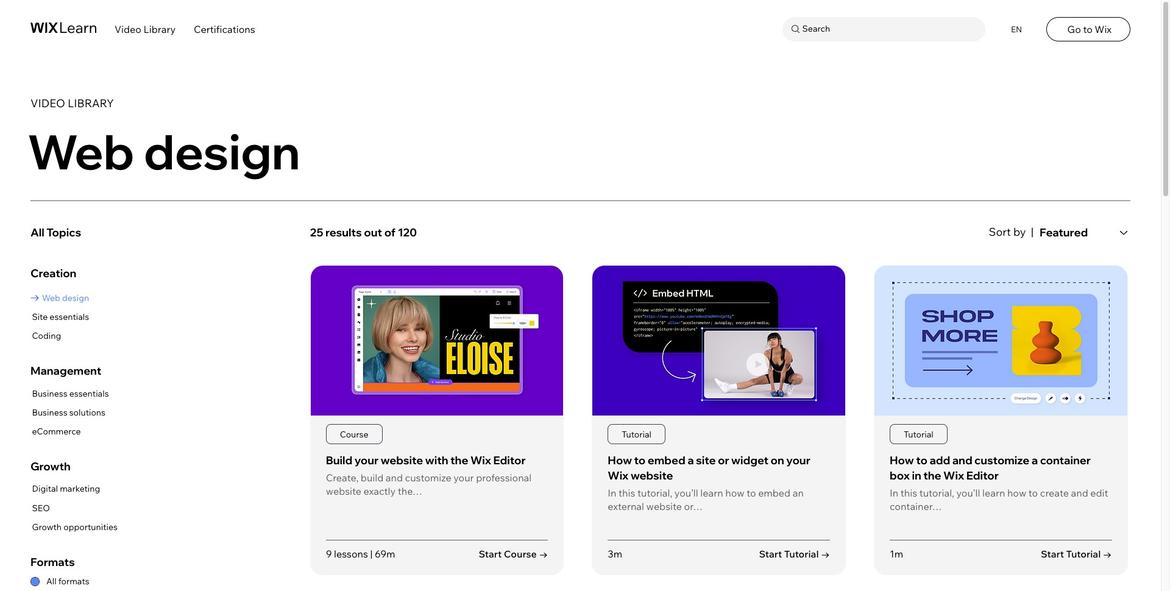 Task type: locate. For each thing, give the bounding box(es) containing it.
start for build your website with the wix editor
[[479, 548, 502, 561]]

1 start from the left
[[479, 548, 502, 561]]

0 horizontal spatial the
[[451, 453, 469, 468]]

and left edit
[[1072, 487, 1089, 499]]

how up external on the bottom of page
[[608, 453, 632, 468]]

all inside formats group
[[46, 577, 57, 588]]

| right sort
[[1032, 225, 1034, 239]]

0 vertical spatial the
[[451, 453, 469, 468]]

1 vertical spatial design
[[62, 293, 89, 304]]

list
[[310, 265, 1131, 592], [30, 291, 89, 344], [30, 386, 109, 440], [30, 482, 118, 535]]

a left 'site'
[[688, 453, 694, 468]]

2 start tutorial → button from the left
[[1042, 548, 1113, 561]]

how to embed a site or widget on your wix website in this tutorial, you'll learn how to embed an external website or…
[[608, 453, 811, 513]]

website left or…
[[647, 501, 682, 513]]

→ for how to add and customize a container box in the wix editor
[[1104, 548, 1113, 561]]

in inside how to embed a site or widget on your wix website in this tutorial, you'll learn how to embed an external website or…
[[608, 487, 617, 499]]

seo list item
[[30, 501, 118, 516]]

web inside button
[[42, 293, 60, 304]]

|
[[1032, 225, 1034, 239], [370, 548, 373, 560]]

tutorial, inside how to add and customize a container box in the wix editor in this tutorial, you'll learn how to create and edit container…
[[920, 487, 955, 499]]

start tutorial → inside the how to embed a site or widget on your wix website list item
[[759, 548, 831, 561]]

to up external on the bottom of page
[[635, 453, 646, 468]]

build your website with the wix editor create, build and customize your professional website exactly the…
[[326, 453, 532, 498]]

coding button
[[30, 329, 89, 344]]

list containing business essentials
[[30, 386, 109, 440]]

9 lessons | 69m
[[326, 548, 395, 560]]

1 horizontal spatial |
[[1032, 225, 1034, 239]]

go to wix
[[1068, 23, 1112, 35]]

list containing digital marketing
[[30, 482, 118, 535]]

1 horizontal spatial the
[[924, 469, 942, 483]]

site essentials list item
[[30, 310, 89, 325]]

1 horizontal spatial you'll
[[957, 487, 981, 499]]

site essentials button
[[30, 310, 89, 325]]

growth inside button
[[32, 522, 62, 533]]

0 horizontal spatial start tutorial →
[[759, 548, 831, 561]]

and right add
[[953, 453, 973, 468]]

wix inside how to add and customize a container box in the wix editor in this tutorial, you'll learn how to create and edit container…
[[944, 469, 965, 483]]

embed left an
[[759, 487, 791, 499]]

tutorial,
[[638, 487, 673, 499], [920, 487, 955, 499]]

0 horizontal spatial how
[[726, 487, 745, 499]]

1 a from the left
[[688, 453, 694, 468]]

the inside build your website with the wix editor create, build and customize your professional website exactly the…
[[451, 453, 469, 468]]

this up container… on the right bottom
[[901, 487, 918, 499]]

0 horizontal spatial how
[[608, 453, 632, 468]]

to for wix
[[1084, 23, 1093, 35]]

→ for how to embed a site or widget on your wix website
[[822, 548, 831, 561]]

wix up external on the bottom of page
[[608, 469, 629, 483]]

1 start tutorial → button from the left
[[759, 548, 831, 561]]

you'll
[[675, 487, 699, 499], [957, 487, 981, 499]]

list for management
[[30, 386, 109, 440]]

list inside filtered results region
[[310, 265, 1131, 592]]

1 vertical spatial editor
[[967, 469, 999, 483]]

2 business from the top
[[32, 407, 67, 418]]

filters navigation
[[30, 219, 292, 592]]

in up external on the bottom of page
[[608, 487, 617, 499]]

2 tutorial, from the left
[[920, 487, 955, 499]]

0 horizontal spatial |
[[370, 548, 373, 560]]

0 horizontal spatial start tutorial → button
[[759, 548, 831, 561]]

digital
[[32, 484, 58, 495]]

| inside the build your website with the wix editor list item
[[370, 548, 373, 560]]

all formats
[[46, 577, 89, 588]]

2 you'll from the left
[[957, 487, 981, 499]]

website
[[381, 453, 423, 468], [631, 469, 674, 483], [326, 486, 362, 498], [647, 501, 682, 513]]

0 horizontal spatial design
[[62, 293, 89, 304]]

0 horizontal spatial customize
[[405, 472, 452, 484]]

business solutions list item
[[30, 405, 109, 421]]

0 vertical spatial growth
[[30, 460, 71, 474]]

site
[[696, 453, 716, 468]]

0 vertical spatial essentials
[[50, 312, 89, 323]]

start tutorial → button for how to add and customize a container box in the wix editor
[[1042, 548, 1113, 561]]

growth opportunities
[[32, 522, 118, 533]]

this
[[619, 487, 636, 499], [901, 487, 918, 499]]

0 horizontal spatial in
[[608, 487, 617, 499]]

management
[[30, 364, 101, 378]]

1 vertical spatial customize
[[405, 472, 452, 484]]

menu bar containing video library
[[0, 0, 1162, 55]]

how up box
[[890, 453, 915, 468]]

design inside button
[[62, 293, 89, 304]]

start for how to embed a site or widget on your wix website
[[759, 548, 783, 561]]

→ inside the build your website with the wix editor list item
[[539, 548, 548, 561]]

1 how from the left
[[726, 487, 745, 499]]

learn
[[701, 487, 724, 499], [983, 487, 1006, 499]]

0 vertical spatial course
[[340, 429, 369, 440]]

1 vertical spatial growth
[[32, 522, 62, 533]]

in down box
[[890, 487, 899, 499]]

69m
[[375, 548, 395, 560]]

2 start tutorial → from the left
[[1042, 548, 1113, 561]]

business inside button
[[32, 407, 67, 418]]

start tutorial → button for how to embed a site or widget on your wix website
[[759, 548, 831, 561]]

exactly
[[364, 486, 396, 498]]

a
[[688, 453, 694, 468], [1032, 453, 1039, 468]]

1 horizontal spatial how
[[890, 453, 915, 468]]

start course →
[[479, 548, 548, 561]]

editor
[[494, 453, 526, 468], [967, 469, 999, 483]]

wix up professional
[[471, 453, 492, 468]]

2 → from the left
[[822, 548, 831, 561]]

you'll down the how to add and customize a container box in the wix editor link
[[957, 487, 981, 499]]

1 this from the left
[[619, 487, 636, 499]]

essentials inside "button"
[[69, 388, 109, 399]]

2 learn from the left
[[983, 487, 1006, 499]]

to inside menu bar
[[1084, 23, 1093, 35]]

your right the on
[[787, 453, 811, 468]]

this inside how to add and customize a container box in the wix editor in this tutorial, you'll learn how to create and edit container…
[[901, 487, 918, 499]]

create,
[[326, 472, 359, 484]]

list containing build your website with the wix editor
[[310, 265, 1131, 592]]

1 horizontal spatial start
[[759, 548, 783, 561]]

and inside build your website with the wix editor create, build and customize your professional website exactly the…
[[386, 472, 403, 484]]

tutorial, up container… on the right bottom
[[920, 487, 955, 499]]

→ for build your website with the wix editor
[[539, 548, 548, 561]]

start course → button
[[479, 548, 548, 561]]

growth opportunities button
[[30, 520, 118, 535]]

1 horizontal spatial editor
[[967, 469, 999, 483]]

formats
[[30, 555, 75, 569]]

you'll inside how to embed a site or widget on your wix website in this tutorial, you'll learn how to embed an external website or…
[[675, 487, 699, 499]]

1 horizontal spatial start tutorial →
[[1042, 548, 1113, 561]]

build your website with the wix editor link
[[326, 453, 526, 468]]

how
[[608, 453, 632, 468], [890, 453, 915, 468]]

2 start from the left
[[759, 548, 783, 561]]

business up ecommerce
[[32, 407, 67, 418]]

design
[[144, 122, 300, 182], [62, 293, 89, 304]]

go to wix link
[[1047, 17, 1131, 41]]

0 vertical spatial design
[[144, 122, 300, 182]]

0 horizontal spatial this
[[619, 487, 636, 499]]

1 you'll from the left
[[675, 487, 699, 499]]

customize
[[975, 453, 1030, 468], [405, 472, 452, 484]]

2 horizontal spatial →
[[1104, 548, 1113, 561]]

1 vertical spatial web design
[[42, 293, 89, 304]]

how inside how to add and customize a container box in the wix editor in this tutorial, you'll learn how to create and edit container…
[[1008, 487, 1027, 499]]

to left create
[[1029, 487, 1039, 499]]

on
[[771, 453, 785, 468]]

1 horizontal spatial in
[[890, 487, 899, 499]]

1 horizontal spatial a
[[1032, 453, 1039, 468]]

and up the "exactly"
[[386, 472, 403, 484]]

all down formats
[[46, 577, 57, 588]]

0 vertical spatial all
[[30, 226, 44, 240]]

2 horizontal spatial start
[[1042, 548, 1065, 561]]

coding
[[32, 331, 61, 342]]

the right with
[[451, 453, 469, 468]]

start tutorial →
[[759, 548, 831, 561], [1042, 548, 1113, 561]]

0 vertical spatial editor
[[494, 453, 526, 468]]

essentials down web design button in the left of the page
[[50, 312, 89, 323]]

growth for growth opportunities
[[32, 522, 62, 533]]

1 start tutorial → from the left
[[759, 548, 831, 561]]

you'll up or…
[[675, 487, 699, 499]]

1 horizontal spatial course
[[504, 548, 537, 561]]

web down "video library"
[[27, 122, 135, 182]]

| left 69m
[[370, 548, 373, 560]]

start tutorial → button inside how to add and customize a container box in the wix editor list item
[[1042, 548, 1113, 561]]

1 learn from the left
[[701, 487, 724, 499]]

1 horizontal spatial start tutorial → button
[[1042, 548, 1113, 561]]

you'll inside how to add and customize a container box in the wix editor in this tutorial, you'll learn how to create and edit container…
[[957, 487, 981, 499]]

2 how from the left
[[890, 453, 915, 468]]

→
[[539, 548, 548, 561], [822, 548, 831, 561], [1104, 548, 1113, 561]]

an
[[793, 487, 804, 499]]

wix inside how to embed a site or widget on your wix website in this tutorial, you'll learn how to embed an external website or…
[[608, 469, 629, 483]]

1 tutorial, from the left
[[638, 487, 673, 499]]

how to add and customize a container box in the wix editor image
[[875, 266, 1128, 416]]

growth
[[30, 460, 71, 474], [32, 522, 62, 533]]

web up site essentials
[[42, 293, 60, 304]]

1 vertical spatial |
[[370, 548, 373, 560]]

1 vertical spatial course
[[504, 548, 537, 561]]

to up in
[[917, 453, 928, 468]]

1 vertical spatial business
[[32, 407, 67, 418]]

edit
[[1091, 487, 1109, 499]]

wix down add
[[944, 469, 965, 483]]

0 horizontal spatial you'll
[[675, 487, 699, 499]]

course inside start course → button
[[504, 548, 537, 561]]

tutorial, up external on the bottom of page
[[638, 487, 673, 499]]

25
[[310, 226, 324, 240]]

2 a from the left
[[1032, 453, 1039, 468]]

0 vertical spatial business
[[32, 388, 67, 399]]

start inside the how to embed a site or widget on your wix website list item
[[759, 548, 783, 561]]

1 horizontal spatial this
[[901, 487, 918, 499]]

0 vertical spatial embed
[[648, 453, 686, 468]]

essentials up solutions
[[69, 388, 109, 399]]

sort by  |
[[989, 225, 1034, 239]]

0 horizontal spatial start
[[479, 548, 502, 561]]

all inside button
[[30, 226, 44, 240]]

the
[[451, 453, 469, 468], [924, 469, 942, 483]]

business inside "button"
[[32, 388, 67, 399]]

2 vertical spatial and
[[1072, 487, 1089, 499]]

all left topics
[[30, 226, 44, 240]]

2 horizontal spatial and
[[1072, 487, 1089, 499]]

growth up the digital
[[30, 460, 71, 474]]

1 → from the left
[[539, 548, 548, 561]]

external
[[608, 501, 645, 513]]

your up build
[[355, 453, 379, 468]]

how inside how to add and customize a container box in the wix editor in this tutorial, you'll learn how to create and edit container…
[[890, 453, 915, 468]]

editor inside how to add and customize a container box in the wix editor in this tutorial, you'll learn how to create and edit container…
[[967, 469, 999, 483]]

to right go
[[1084, 23, 1093, 35]]

3 → from the left
[[1104, 548, 1113, 561]]

9
[[326, 548, 332, 560]]

out
[[364, 226, 382, 240]]

growth down seo at the left of the page
[[32, 522, 62, 533]]

2 how from the left
[[1008, 487, 1027, 499]]

start tutorial → button
[[759, 548, 831, 561], [1042, 548, 1113, 561]]

box
[[890, 469, 910, 483]]

learn up or…
[[701, 487, 724, 499]]

1 horizontal spatial how
[[1008, 487, 1027, 499]]

how inside how to embed a site or widget on your wix website in this tutorial, you'll learn how to embed an external website or…
[[608, 453, 632, 468]]

0 horizontal spatial all
[[30, 226, 44, 240]]

0 horizontal spatial a
[[688, 453, 694, 468]]

1 horizontal spatial design
[[144, 122, 300, 182]]

→ inside the how to embed a site or widget on your wix website list item
[[822, 548, 831, 561]]

business
[[32, 388, 67, 399], [32, 407, 67, 418]]

start
[[479, 548, 502, 561], [759, 548, 783, 561], [1042, 548, 1065, 561]]

course
[[340, 429, 369, 440], [504, 548, 537, 561]]

start inside button
[[479, 548, 502, 561]]

how
[[726, 487, 745, 499], [1008, 487, 1027, 499]]

in inside how to add and customize a container box in the wix editor in this tutorial, you'll learn how to create and edit container…
[[890, 487, 899, 499]]

business up business solutions
[[32, 388, 67, 399]]

essentials for site essentials
[[50, 312, 89, 323]]

coding list item
[[30, 329, 89, 344]]

start tutorial → inside how to add and customize a container box in the wix editor list item
[[1042, 548, 1113, 561]]

tutorial
[[622, 429, 652, 440], [904, 429, 934, 440], [785, 548, 819, 561], [1067, 548, 1102, 561]]

essentials
[[50, 312, 89, 323], [69, 388, 109, 399]]

0 vertical spatial customize
[[975, 453, 1030, 468]]

1 vertical spatial web
[[42, 293, 60, 304]]

start inside how to add and customize a container box in the wix editor list item
[[1042, 548, 1065, 561]]

this up external on the bottom of page
[[619, 487, 636, 499]]

to for add
[[917, 453, 928, 468]]

1 business from the top
[[32, 388, 67, 399]]

embed left 'site'
[[648, 453, 686, 468]]

1 vertical spatial the
[[924, 469, 942, 483]]

1 horizontal spatial all
[[46, 577, 57, 588]]

container…
[[890, 501, 943, 513]]

1 vertical spatial and
[[386, 472, 403, 484]]

a left container
[[1032, 453, 1039, 468]]

1 vertical spatial essentials
[[69, 388, 109, 399]]

results
[[326, 226, 362, 240]]

how down the how to add and customize a container box in the wix editor link
[[1008, 487, 1027, 499]]

this inside how to embed a site or widget on your wix website in this tutorial, you'll learn how to embed an external website or…
[[619, 487, 636, 499]]

0 horizontal spatial editor
[[494, 453, 526, 468]]

wix right go
[[1095, 23, 1112, 35]]

2 horizontal spatial your
[[787, 453, 811, 468]]

1 horizontal spatial learn
[[983, 487, 1006, 499]]

0 horizontal spatial tutorial,
[[638, 487, 673, 499]]

sort
[[989, 225, 1012, 239]]

1 vertical spatial all
[[46, 577, 57, 588]]

3 start from the left
[[1042, 548, 1065, 561]]

0 horizontal spatial learn
[[701, 487, 724, 499]]

1 horizontal spatial and
[[953, 453, 973, 468]]

all
[[30, 226, 44, 240], [46, 577, 57, 588]]

0 horizontal spatial and
[[386, 472, 403, 484]]

how to add and customize a container box in the wix editor link
[[890, 453, 1092, 483]]

start tutorial → button inside the how to embed a site or widget on your wix website list item
[[759, 548, 831, 561]]

1 horizontal spatial tutorial,
[[920, 487, 955, 499]]

1 horizontal spatial embed
[[759, 487, 791, 499]]

business essentials list item
[[30, 386, 109, 402]]

how down or
[[726, 487, 745, 499]]

wix
[[1095, 23, 1112, 35], [471, 453, 492, 468], [608, 469, 629, 483], [944, 469, 965, 483]]

0 horizontal spatial →
[[539, 548, 548, 561]]

1 horizontal spatial →
[[822, 548, 831, 561]]

in
[[608, 487, 617, 499], [890, 487, 899, 499]]

editor inside build your website with the wix editor create, build and customize your professional website exactly the…
[[494, 453, 526, 468]]

professional
[[476, 472, 532, 484]]

2 in from the left
[[890, 487, 899, 499]]

learn down the how to add and customize a container box in the wix editor link
[[983, 487, 1006, 499]]

list containing web design
[[30, 291, 89, 344]]

your
[[355, 453, 379, 468], [787, 453, 811, 468], [454, 472, 474, 484]]

how to embed a site or widget on your wix website list item
[[592, 265, 846, 576]]

2 this from the left
[[901, 487, 918, 499]]

your left professional
[[454, 472, 474, 484]]

how for how to embed a site or widget on your wix website
[[608, 453, 632, 468]]

the right in
[[924, 469, 942, 483]]

1 in from the left
[[608, 487, 617, 499]]

web design
[[27, 122, 300, 182], [42, 293, 89, 304]]

essentials inside button
[[50, 312, 89, 323]]

1 how from the left
[[608, 453, 632, 468]]

1 horizontal spatial customize
[[975, 453, 1030, 468]]

→ inside how to add and customize a container box in the wix editor list item
[[1104, 548, 1113, 561]]

menu bar
[[0, 0, 1162, 55]]



Task type: vqa. For each thing, say whether or not it's contained in the screenshot.
Web
yes



Task type: describe. For each thing, give the bounding box(es) containing it.
start for how to add and customize a container box in the wix editor
[[1042, 548, 1065, 561]]

web design inside web design button
[[42, 293, 89, 304]]

video library
[[115, 23, 176, 35]]

creation
[[30, 267, 76, 281]]

opportunities
[[64, 522, 118, 533]]

en button
[[1004, 17, 1029, 41]]

in
[[913, 469, 922, 483]]

library
[[144, 23, 176, 35]]

list for creation
[[30, 291, 89, 344]]

website up external on the bottom of page
[[631, 469, 674, 483]]

how to add and customize a container box in the wix editor list item
[[875, 265, 1129, 576]]

all for all topics
[[30, 226, 44, 240]]

with
[[426, 453, 449, 468]]

build your website with the wix editor image
[[311, 266, 564, 416]]

solutions
[[69, 407, 106, 418]]

start tutorial → for how to add and customize a container box in the wix editor
[[1042, 548, 1113, 561]]

filtered results region
[[310, 219, 1140, 592]]

list for growth
[[30, 482, 118, 535]]

growth opportunities list item
[[30, 520, 118, 535]]

marketing
[[60, 484, 100, 495]]

wix inside menu bar
[[1095, 23, 1112, 35]]

of
[[385, 226, 396, 240]]

digital marketing
[[32, 484, 100, 495]]

video library
[[30, 96, 114, 110]]

business essentials button
[[30, 386, 109, 402]]

1m
[[890, 548, 904, 560]]

site essentials
[[32, 312, 89, 323]]

certifications link
[[194, 23, 255, 35]]

business essentials
[[32, 388, 109, 399]]

ecommerce list item
[[30, 424, 109, 440]]

lessons
[[334, 548, 368, 560]]

seo button
[[30, 501, 118, 516]]

the inside how to add and customize a container box in the wix editor in this tutorial, you'll learn how to create and edit container…
[[924, 469, 942, 483]]

add
[[930, 453, 951, 468]]

business solutions
[[32, 407, 106, 418]]

create
[[1041, 487, 1070, 499]]

the…
[[398, 486, 423, 498]]

how inside how to embed a site or widget on your wix website in this tutorial, you'll learn how to embed an external website or…
[[726, 487, 745, 499]]

how for how to add and customize a container box in the wix editor
[[890, 453, 915, 468]]

customize inside how to add and customize a container box in the wix editor in this tutorial, you'll learn how to create and edit container…
[[975, 453, 1030, 468]]

container
[[1041, 453, 1092, 468]]

to for embed
[[635, 453, 646, 468]]

0 vertical spatial web design
[[27, 122, 300, 182]]

digital marketing button
[[30, 482, 118, 497]]

ecommerce
[[32, 426, 81, 437]]

how to add and customize a container box in the wix editor in this tutorial, you'll learn how to create and edit container…
[[890, 453, 1109, 513]]

en
[[1012, 24, 1023, 34]]

website down create,
[[326, 486, 362, 498]]

formats
[[58, 577, 89, 588]]

how to embed a site or widget on your wix website image
[[593, 266, 846, 416]]

site
[[32, 312, 48, 323]]

1 vertical spatial embed
[[759, 487, 791, 499]]

or
[[718, 453, 730, 468]]

25 results out of 120
[[310, 226, 417, 240]]

1 horizontal spatial your
[[454, 472, 474, 484]]

build
[[361, 472, 384, 484]]

business for business solutions
[[32, 407, 67, 418]]

0 vertical spatial |
[[1032, 225, 1034, 239]]

seo
[[32, 503, 50, 514]]

or…
[[685, 501, 703, 513]]

widget
[[732, 453, 769, 468]]

ecommerce button
[[30, 424, 109, 440]]

3m
[[608, 548, 623, 560]]

digital marketing list item
[[30, 482, 118, 497]]

essentials for business essentials
[[69, 388, 109, 399]]

video library link
[[115, 23, 176, 35]]

growth for growth
[[30, 460, 71, 474]]

all topics button
[[30, 219, 292, 247]]

120
[[398, 226, 417, 240]]

topics
[[46, 226, 81, 240]]

formats group
[[30, 555, 292, 592]]

tutorial, inside how to embed a site or widget on your wix website in this tutorial, you'll learn how to embed an external website or…
[[638, 487, 673, 499]]

certifications
[[194, 23, 255, 35]]

0 horizontal spatial embed
[[648, 453, 686, 468]]

web design button
[[30, 291, 89, 306]]

all topics
[[30, 226, 81, 240]]

learn inside how to add and customize a container box in the wix editor in this tutorial, you'll learn how to create and edit container…
[[983, 487, 1006, 499]]

wix inside build your website with the wix editor create, build and customize your professional website exactly the…
[[471, 453, 492, 468]]

library
[[68, 96, 114, 110]]

website up the…
[[381, 453, 423, 468]]

your inside how to embed a site or widget on your wix website in this tutorial, you'll learn how to embed an external website or…
[[787, 453, 811, 468]]

learn inside how to embed a site or widget on your wix website in this tutorial, you'll learn how to embed an external website or…
[[701, 487, 724, 499]]

to down widget
[[747, 487, 757, 499]]

Search text field
[[800, 21, 983, 37]]

build
[[326, 453, 353, 468]]

go
[[1068, 23, 1082, 35]]

how to embed a site or widget on your wix website link
[[608, 453, 811, 483]]

0 vertical spatial web
[[27, 122, 135, 182]]

video
[[115, 23, 141, 35]]

web design list item
[[30, 291, 89, 306]]

a inside how to add and customize a container box in the wix editor in this tutorial, you'll learn how to create and edit container…
[[1032, 453, 1039, 468]]

video
[[30, 96, 65, 110]]

0 horizontal spatial course
[[340, 429, 369, 440]]

all for all formats
[[46, 577, 57, 588]]

0 vertical spatial and
[[953, 453, 973, 468]]

start tutorial → for how to embed a site or widget on your wix website
[[759, 548, 831, 561]]

business for business essentials
[[32, 388, 67, 399]]

customize inside build your website with the wix editor create, build and customize your professional website exactly the…
[[405, 472, 452, 484]]

0 horizontal spatial your
[[355, 453, 379, 468]]

a inside how to embed a site or widget on your wix website in this tutorial, you'll learn how to embed an external website or…
[[688, 453, 694, 468]]

build your website with the wix editor list item
[[310, 265, 564, 576]]

business solutions button
[[30, 405, 109, 421]]



